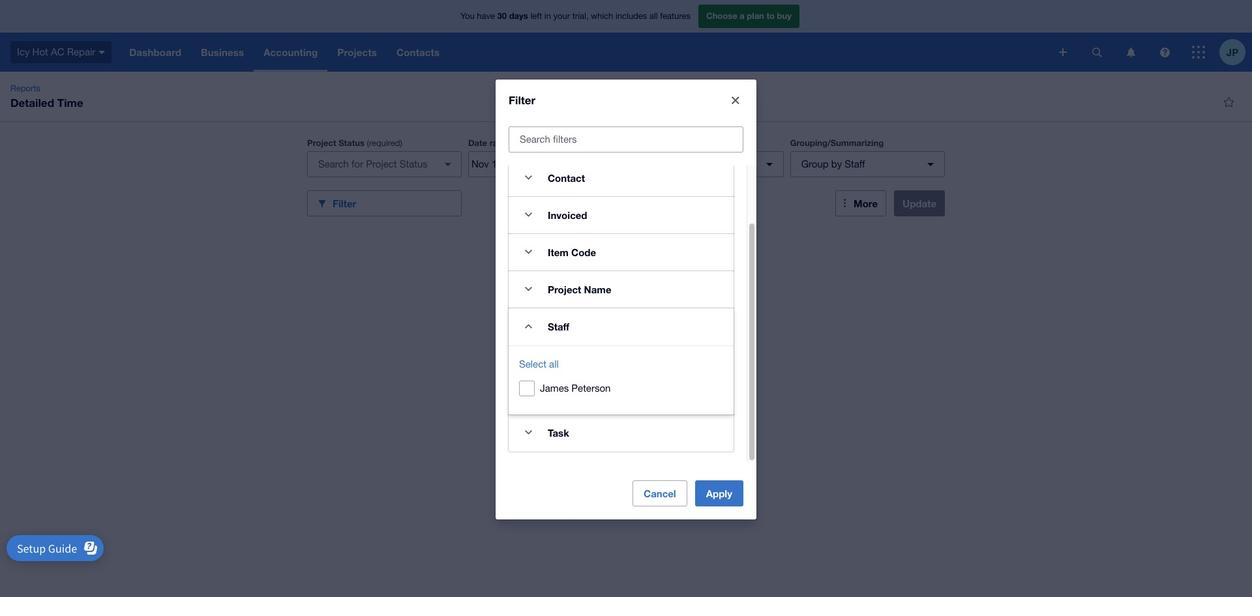 Task type: vqa. For each thing, say whether or not it's contained in the screenshot.
5,871.85
no



Task type: locate. For each thing, give the bounding box(es) containing it.
Select end date field
[[533, 152, 597, 177]]

project left name
[[548, 284, 582, 295]]

by
[[832, 159, 843, 170]]

select
[[519, 359, 547, 370]]

filter down status on the top left of the page
[[333, 197, 357, 209]]

0 horizontal spatial staff
[[548, 321, 570, 332]]

choose a plan to buy
[[707, 11, 792, 21]]

2 vertical spatial expand image
[[516, 420, 542, 446]]

svg image
[[1093, 47, 1102, 57], [1060, 48, 1068, 56]]

1 vertical spatial filter
[[333, 197, 357, 209]]

which
[[591, 11, 614, 21]]

navigation
[[120, 33, 1051, 72]]

your
[[554, 11, 570, 21]]

reports link
[[5, 82, 46, 95]]

0 vertical spatial filter
[[509, 93, 536, 107]]

1 expand image from the top
[[516, 165, 542, 191]]

project inside the filter dialog
[[548, 284, 582, 295]]

expand image left item
[[516, 239, 542, 265]]

icy hot ac repair button
[[0, 33, 120, 72]]

group by staff
[[802, 159, 866, 170]]

cancel button
[[633, 481, 688, 507]]

select all
[[519, 359, 559, 370]]

1 horizontal spatial filter
[[509, 93, 536, 107]]

columns selected button
[[630, 151, 784, 177]]

staff right collapse icon
[[548, 321, 570, 332]]

1 vertical spatial all
[[550, 359, 559, 370]]

more button
[[836, 191, 887, 217]]

item code
[[548, 246, 597, 258]]

svg image inside icy hot ac repair popup button
[[99, 51, 105, 54]]

expand image
[[516, 202, 542, 228], [516, 239, 542, 265]]

jp button
[[1220, 33, 1253, 72]]

0 horizontal spatial project
[[307, 138, 336, 148]]

2 expand image from the top
[[516, 276, 542, 302]]

svg image
[[1193, 46, 1206, 59], [1127, 47, 1136, 57], [1161, 47, 1170, 57], [99, 51, 105, 54]]

select all button
[[519, 357, 559, 372]]

plan
[[747, 11, 765, 21]]

selected
[[694, 159, 731, 170]]

expand image
[[516, 165, 542, 191], [516, 276, 542, 302], [516, 420, 542, 446]]

1 horizontal spatial project
[[548, 284, 582, 295]]

to
[[767, 11, 775, 21]]

reports detailed time
[[10, 84, 83, 110]]

1 vertical spatial expand image
[[516, 239, 542, 265]]

1 horizontal spatial all
[[650, 11, 658, 21]]

0 vertical spatial all
[[650, 11, 658, 21]]

staff
[[845, 159, 866, 170], [548, 321, 570, 332]]

all left features
[[650, 11, 658, 21]]

status
[[339, 138, 365, 148]]

staff right 'by'
[[845, 159, 866, 170]]

0 horizontal spatial filter
[[333, 197, 357, 209]]

required
[[369, 138, 400, 148]]

0 vertical spatial staff
[[845, 159, 866, 170]]

2 expand image from the top
[[516, 239, 542, 265]]

0 vertical spatial project
[[307, 138, 336, 148]]

1 horizontal spatial staff
[[845, 159, 866, 170]]

filter
[[509, 93, 536, 107], [333, 197, 357, 209]]

all
[[650, 11, 658, 21], [550, 359, 559, 370]]

this
[[518, 138, 534, 148]]

left
[[531, 11, 542, 21]]

group
[[802, 159, 829, 170]]

0 vertical spatial expand image
[[516, 165, 542, 191]]

filter inside dialog
[[509, 93, 536, 107]]

apply button
[[695, 481, 744, 507]]

1 vertical spatial project
[[548, 284, 582, 295]]

expand image for task
[[516, 420, 542, 446]]

james
[[540, 383, 569, 394]]

name
[[584, 284, 612, 295]]

expand image for item code
[[516, 239, 542, 265]]

project left status on the top left of the page
[[307, 138, 336, 148]]

30
[[498, 11, 507, 21]]

days
[[509, 11, 528, 21]]

(
[[367, 138, 369, 148]]

invoiced
[[548, 209, 588, 221]]

filter up this
[[509, 93, 536, 107]]

range
[[490, 138, 513, 148]]

update
[[903, 198, 937, 209]]

project for project name
[[548, 284, 582, 295]]

expand image up collapse icon
[[516, 276, 542, 302]]

cancel
[[644, 488, 677, 500]]

0 vertical spatial expand image
[[516, 202, 542, 228]]

project
[[307, 138, 336, 148], [548, 284, 582, 295]]

1 vertical spatial expand image
[[516, 276, 542, 302]]

1 expand image from the top
[[516, 202, 542, 228]]

1 vertical spatial staff
[[548, 321, 570, 332]]

filter inside "button"
[[333, 197, 357, 209]]

3 expand image from the top
[[516, 420, 542, 446]]

expand image left the task
[[516, 420, 542, 446]]

all right select
[[550, 359, 559, 370]]

0 horizontal spatial all
[[550, 359, 559, 370]]

apply
[[707, 488, 733, 500]]

month
[[536, 138, 560, 148]]

columns selected
[[654, 159, 731, 170]]

expand image left invoiced
[[516, 202, 542, 228]]

group by staff button
[[791, 151, 945, 177]]

Select start date field
[[469, 152, 533, 177]]

date range : this month
[[468, 138, 560, 148]]

expand image down this
[[516, 165, 542, 191]]

project status ( required )
[[307, 138, 403, 148]]



Task type: describe. For each thing, give the bounding box(es) containing it.
jp
[[1227, 46, 1239, 58]]

expand image for invoiced
[[516, 202, 542, 228]]

Search filters field
[[510, 127, 743, 152]]

project for project status ( required )
[[307, 138, 336, 148]]

grouping/summarizing
[[791, 138, 884, 148]]

jp banner
[[0, 0, 1253, 72]]

reports
[[10, 84, 40, 93]]

james peterson
[[540, 383, 611, 394]]

features
[[661, 11, 691, 21]]

task
[[548, 427, 570, 439]]

have
[[477, 11, 495, 21]]

navigation inside jp "banner"
[[120, 33, 1051, 72]]

trial,
[[573, 11, 589, 21]]

filter dialog
[[496, 79, 757, 520]]

0 horizontal spatial svg image
[[1060, 48, 1068, 56]]

1 horizontal spatial svg image
[[1093, 47, 1102, 57]]

icy hot ac repair
[[17, 46, 95, 57]]

date
[[468, 138, 487, 148]]

detailed
[[10, 96, 54, 110]]

columns
[[654, 159, 691, 170]]

expand image for contact
[[516, 165, 542, 191]]

peterson
[[572, 383, 611, 394]]

all inside you have 30 days left in your trial, which includes all features
[[650, 11, 658, 21]]

collapse image
[[516, 314, 542, 340]]

buy
[[778, 11, 792, 21]]

filter button
[[307, 191, 462, 217]]

item
[[548, 246, 569, 258]]

a
[[740, 11, 745, 21]]

close image
[[723, 87, 749, 113]]

code
[[572, 246, 597, 258]]

update button
[[895, 191, 946, 217]]

)
[[400, 138, 403, 148]]

time
[[57, 96, 83, 110]]

:
[[513, 138, 515, 148]]

icy
[[17, 46, 30, 57]]

ac
[[51, 46, 64, 57]]

in
[[545, 11, 551, 21]]

expand image for project name
[[516, 276, 542, 302]]

staff inside "popup button"
[[845, 159, 866, 170]]

staff inside the filter dialog
[[548, 321, 570, 332]]

contact
[[548, 172, 585, 184]]

choose
[[707, 11, 738, 21]]

includes
[[616, 11, 648, 21]]

you
[[461, 11, 475, 21]]

repair
[[67, 46, 95, 57]]

more
[[854, 198, 878, 209]]

project name
[[548, 284, 612, 295]]

you have 30 days left in your trial, which includes all features
[[461, 11, 691, 21]]

all inside button
[[550, 359, 559, 370]]

hot
[[32, 46, 48, 57]]



